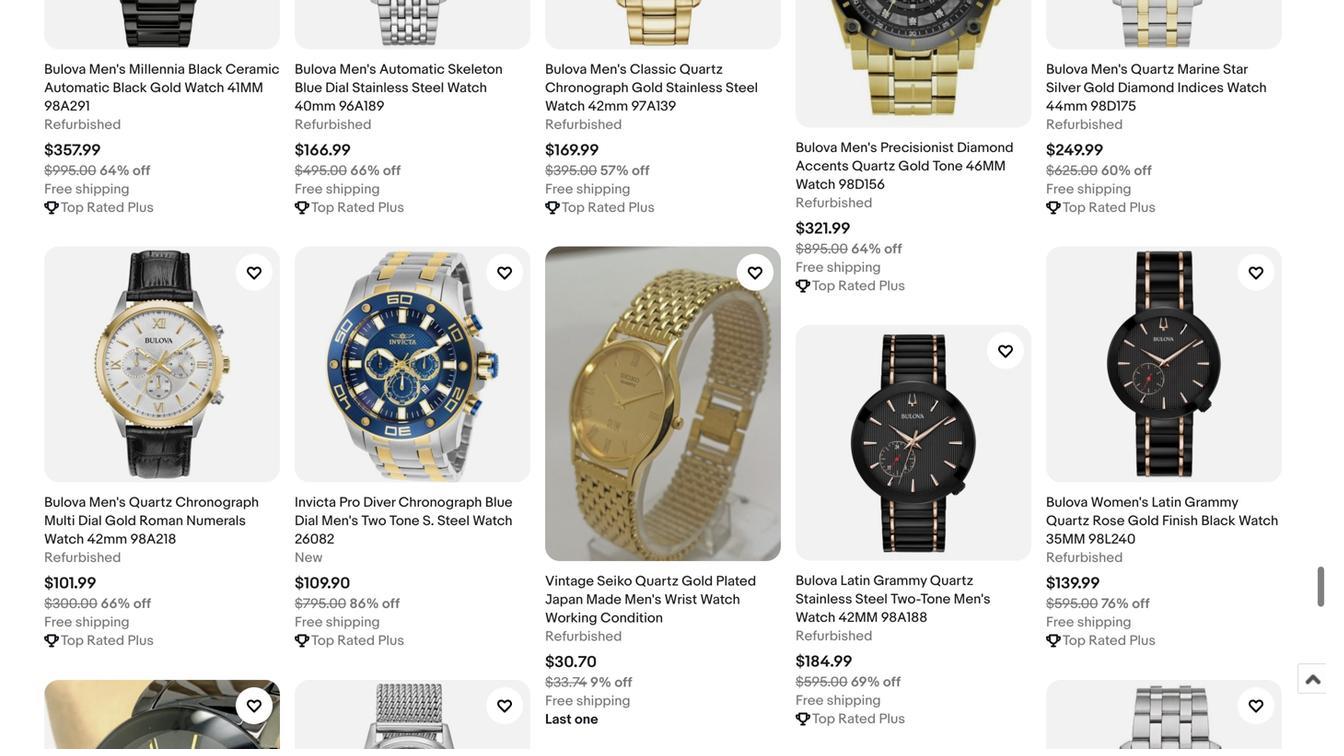 Task type: describe. For each thing, give the bounding box(es) containing it.
shipping inside 'bulova men's automatic skeleton blue dial stainless steel watch 40mm 96a189 refurbished $166.99 $495.00 66% off free shipping'
[[326, 181, 380, 197]]

top rated plus text field for $139.99
[[1063, 632, 1156, 650]]

plated
[[716, 573, 757, 590]]

bulova men's quartz marine star silver gold diamond indices watch 44mm 98d175 refurbished $249.99 $625.00 60% off free shipping
[[1047, 61, 1267, 197]]

ceramic
[[226, 61, 280, 78]]

free inside invicta pro diver chronograph blue dial men's two tone s. steel watch 26082 new $109.90 $795.00 86% off free shipping
[[295, 614, 323, 631]]

bulova for $166.99
[[295, 61, 337, 78]]

refurbished inside bulova women's latin grammy quartz rose gold finish black watch 35mm 98l240 refurbished $139.99 $595.00 76% off free shipping
[[1047, 550, 1124, 566]]

plus for $109.90
[[378, 633, 404, 649]]

free shipping text field for $30.70
[[545, 692, 631, 710]]

top for $139.99
[[1063, 633, 1086, 649]]

top rated plus for $101.99
[[61, 633, 154, 649]]

top for $101.99
[[61, 633, 84, 649]]

bulova for $321.99
[[796, 140, 838, 156]]

men's for $169.99
[[590, 61, 627, 78]]

shipping inside "bulova men's millennia black ceramic automatic black gold watch 41mm 98a291 refurbished $357.99 $995.00 64% off free shipping"
[[75, 181, 130, 197]]

latin inside bulova women's latin grammy quartz rose gold finish black watch 35mm 98l240 refurbished $139.99 $595.00 76% off free shipping
[[1152, 494, 1182, 511]]

free shipping text field for $109.90
[[295, 613, 380, 632]]

off inside bulova men's quartz chronograph multi dial gold roman numerals watch 42mm 98a218 refurbished $101.99 $300.00 66% off free shipping
[[133, 596, 151, 612]]

rated for $249.99
[[1089, 199, 1127, 216]]

pro
[[339, 494, 360, 511]]

bulova for $169.99
[[545, 61, 587, 78]]

69%
[[851, 674, 881, 691]]

invicta pro diver chronograph blue dial men's two tone s. steel watch 26082 new $109.90 $795.00 86% off free shipping
[[295, 494, 513, 631]]

dial for 26082
[[295, 513, 319, 529]]

gold inside bulova men's quartz marine star silver gold diamond indices watch 44mm 98d175 refurbished $249.99 $625.00 60% off free shipping
[[1084, 79, 1115, 96]]

bulova men's precisionist diamond accents quartz gold tone 46mm watch 98d156 refurbished $321.99 $895.00 64% off free shipping
[[796, 140, 1014, 276]]

top rated plus text field for $395.00
[[562, 198, 655, 217]]

top rated plus for new
[[311, 633, 404, 649]]

previous price $595.00 69% off text field
[[796, 673, 901, 692]]

refurbished text field for $101.99
[[44, 549, 121, 567]]

seiko
[[597, 573, 632, 590]]

stainless inside bulova latin grammy quartz stainless steel two-tone men's watch 42mm 98a188 refurbished $184.99 $595.00 69% off free shipping
[[796, 591, 853, 608]]

gold inside "bulova men's millennia black ceramic automatic black gold watch 41mm 98a291 refurbished $357.99 $995.00 64% off free shipping"
[[150, 79, 181, 96]]

diamond inside bulova men's quartz marine star silver gold diamond indices watch 44mm 98d175 refurbished $249.99 $625.00 60% off free shipping
[[1118, 79, 1175, 96]]

watch inside bulova men's precisionist diamond accents quartz gold tone 46mm watch 98d156 refurbished $321.99 $895.00 64% off free shipping
[[796, 177, 836, 193]]

quartz inside bulova men's quartz chronograph multi dial gold roman numerals watch 42mm 98a218 refurbished $101.99 $300.00 66% off free shipping
[[129, 494, 172, 511]]

$321.99 text field
[[796, 219, 851, 239]]

one
[[575, 711, 599, 728]]

26082
[[295, 531, 335, 548]]

shipping inside bulova men's precisionist diamond accents quartz gold tone 46mm watch 98d156 refurbished $321.99 $895.00 64% off free shipping
[[827, 259, 881, 276]]

top rated plus text field for $625.00
[[1063, 198, 1156, 217]]

off inside bulova men's quartz marine star silver gold diamond indices watch 44mm 98d175 refurbished $249.99 $625.00 60% off free shipping
[[1135, 162, 1152, 179]]

top for $895.00
[[813, 278, 836, 294]]

$109.90
[[295, 574, 350, 593]]

plus for $101.99
[[128, 633, 154, 649]]

40mm
[[295, 98, 336, 114]]

watch inside bulova men's quartz chronograph multi dial gold roman numerals watch 42mm 98a218 refurbished $101.99 $300.00 66% off free shipping
[[44, 531, 84, 548]]

42mm
[[839, 610, 878, 626]]

two
[[362, 513, 387, 529]]

precisionist
[[881, 140, 954, 156]]

top rated plus text field for $595.00
[[813, 710, 906, 728]]

previous price $995.00 64% off text field
[[44, 161, 150, 180]]

refurbished inside bulova men's quartz chronograph multi dial gold roman numerals watch 42mm 98a218 refurbished $101.99 $300.00 66% off free shipping
[[44, 550, 121, 566]]

shipping inside bulova men's quartz chronograph multi dial gold roman numerals watch 42mm 98a218 refurbished $101.99 $300.00 66% off free shipping
[[75, 614, 130, 631]]

indices
[[1178, 79, 1225, 96]]

multi
[[44, 513, 75, 529]]

98a188
[[882, 610, 928, 626]]

blue for $166.99
[[295, 79, 322, 96]]

rated for $139.99
[[1089, 633, 1127, 649]]

9%
[[591, 674, 612, 691]]

refurbished inside bulova men's precisionist diamond accents quartz gold tone 46mm watch 98d156 refurbished $321.99 $895.00 64% off free shipping
[[796, 195, 873, 212]]

76%
[[1102, 596, 1130, 612]]

plus for $169.99
[[629, 199, 655, 216]]

free inside bulova men's quartz marine star silver gold diamond indices watch 44mm 98d175 refurbished $249.99 $625.00 60% off free shipping
[[1047, 181, 1075, 197]]

bulova for $184.99
[[796, 573, 838, 589]]

top for $495.00
[[311, 199, 334, 216]]

latin inside bulova latin grammy quartz stainless steel two-tone men's watch 42mm 98a188 refurbished $184.99 $595.00 69% off free shipping
[[841, 573, 871, 589]]

star
[[1224, 61, 1248, 78]]

1 horizontal spatial black
[[188, 61, 223, 78]]

refurbished text field for $357.99
[[44, 115, 121, 134]]

last
[[545, 711, 572, 728]]

top rated plus for $184.99
[[813, 711, 906, 728]]

86%
[[350, 596, 379, 612]]

98d156
[[839, 177, 885, 193]]

watch inside 'bulova men's automatic skeleton blue dial stainless steel watch 40mm 96a189 refurbished $166.99 $495.00 66% off free shipping'
[[447, 79, 487, 96]]

off inside 'vintage seiko quartz gold plated japan made  men's wrist watch working condition refurbished $30.70 $33.74 9% off free shipping last one'
[[615, 674, 633, 691]]

rated for $101.99
[[87, 633, 125, 649]]

top for $395.00
[[562, 199, 585, 216]]

44mm
[[1047, 98, 1088, 114]]

free inside 'bulova men's automatic skeleton blue dial stainless steel watch 40mm 96a189 refurbished $166.99 $495.00 66% off free shipping'
[[295, 181, 323, 197]]

free inside bulova men's quartz chronograph multi dial gold roman numerals watch 42mm 98a218 refurbished $101.99 $300.00 66% off free shipping
[[44, 614, 72, 631]]

64% for $321.99
[[852, 241, 882, 258]]

$357.99
[[44, 141, 101, 160]]

shipping inside bulova men's classic quartz chronograph gold stainless steel watch 42mm 97a139 refurbished $169.99 $395.00 57% off free shipping
[[577, 181, 631, 197]]

off inside bulova women's latin grammy quartz rose gold finish black watch 35mm 98l240 refurbished $139.99 $595.00 76% off free shipping
[[1133, 596, 1150, 612]]

skeleton
[[448, 61, 503, 78]]

watch inside 'vintage seiko quartz gold plated japan made  men's wrist watch working condition refurbished $30.70 $33.74 9% off free shipping last one'
[[701, 591, 741, 608]]

made
[[587, 591, 622, 608]]

men's for $166.99
[[340, 61, 377, 78]]

rose
[[1093, 513, 1125, 529]]

watch inside invicta pro diver chronograph blue dial men's two tone s. steel watch 26082 new $109.90 $795.00 86% off free shipping
[[473, 513, 513, 529]]

two-
[[891, 591, 921, 608]]

automatic inside "bulova men's millennia black ceramic automatic black gold watch 41mm 98a291 refurbished $357.99 $995.00 64% off free shipping"
[[44, 79, 110, 96]]

working
[[545, 610, 598, 626]]

$109.90 text field
[[295, 574, 350, 593]]

vintage
[[545, 573, 594, 590]]

free shipping text field for $184.99
[[796, 692, 881, 710]]

quartz inside bulova women's latin grammy quartz rose gold finish black watch 35mm 98l240 refurbished $139.99 $595.00 76% off free shipping
[[1047, 513, 1090, 529]]

98a218
[[130, 531, 176, 548]]

free shipping text field for $169.99
[[545, 180, 631, 198]]

35mm
[[1047, 531, 1086, 548]]

free inside bulova latin grammy quartz stainless steel two-tone men's watch 42mm 98a188 refurbished $184.99 $595.00 69% off free shipping
[[796, 693, 824, 709]]

plus for $321.99
[[879, 278, 906, 294]]

bulova for $249.99
[[1047, 61, 1088, 78]]

chronograph inside bulova men's classic quartz chronograph gold stainless steel watch 42mm 97a139 refurbished $169.99 $395.00 57% off free shipping
[[545, 79, 629, 96]]

$33.74
[[545, 674, 587, 691]]

numerals
[[186, 513, 246, 529]]

marine
[[1178, 61, 1221, 78]]

$795.00
[[295, 596, 347, 612]]

refurbished inside 'vintage seiko quartz gold plated japan made  men's wrist watch working condition refurbished $30.70 $33.74 9% off free shipping last one'
[[545, 628, 622, 645]]

watch inside "bulova men's millennia black ceramic automatic black gold watch 41mm 98a291 refurbished $357.99 $995.00 64% off free shipping"
[[185, 79, 224, 96]]

watch inside bulova men's quartz marine star silver gold diamond indices watch 44mm 98d175 refurbished $249.99 $625.00 60% off free shipping
[[1228, 79, 1267, 96]]

rated for $395.00
[[588, 199, 626, 216]]

rated for $995.00
[[87, 199, 125, 216]]

bulova for $139.99
[[1047, 494, 1088, 511]]

refurbished inside "bulova men's millennia black ceramic automatic black gold watch 41mm 98a291 refurbished $357.99 $995.00 64% off free shipping"
[[44, 116, 121, 133]]

free inside 'vintage seiko quartz gold plated japan made  men's wrist watch working condition refurbished $30.70 $33.74 9% off free shipping last one'
[[545, 693, 573, 709]]

98d175
[[1091, 98, 1137, 114]]

refurbished inside 'bulova men's automatic skeleton blue dial stainless steel watch 40mm 96a189 refurbished $166.99 $495.00 66% off free shipping'
[[295, 116, 372, 133]]

Last one text field
[[545, 710, 599, 729]]

previous price $595.00 76% off text field
[[1047, 595, 1150, 613]]

men's inside 'vintage seiko quartz gold plated japan made  men's wrist watch working condition refurbished $30.70 $33.74 9% off free shipping last one'
[[625, 591, 662, 608]]

quartz inside bulova latin grammy quartz stainless steel two-tone men's watch 42mm 98a188 refurbished $184.99 $595.00 69% off free shipping
[[931, 573, 974, 589]]

42mm inside bulova men's classic quartz chronograph gold stainless steel watch 42mm 97a139 refurbished $169.99 $395.00 57% off free shipping
[[588, 98, 629, 114]]

free inside "bulova men's millennia black ceramic automatic black gold watch 41mm 98a291 refurbished $357.99 $995.00 64% off free shipping"
[[44, 181, 72, 197]]

men's for $249.99
[[1092, 61, 1128, 78]]

$595.00 for $139.99
[[1047, 596, 1099, 612]]

previous price $33.74 9% off text field
[[545, 673, 633, 692]]

$139.99
[[1047, 574, 1101, 593]]

steel inside invicta pro diver chronograph blue dial men's two tone s. steel watch 26082 new $109.90 $795.00 86% off free shipping
[[438, 513, 470, 529]]

grammy inside bulova women's latin grammy quartz rose gold finish black watch 35mm 98l240 refurbished $139.99 $595.00 76% off free shipping
[[1185, 494, 1239, 511]]

silver
[[1047, 79, 1081, 96]]

off inside 'bulova men's automatic skeleton blue dial stainless steel watch 40mm 96a189 refurbished $166.99 $495.00 66% off free shipping'
[[383, 162, 401, 179]]

previous price $625.00 60% off text field
[[1047, 161, 1152, 180]]

$169.99 text field
[[545, 141, 599, 160]]

chronograph for new
[[399, 494, 482, 511]]

free shipping text field for $357.99
[[44, 180, 130, 198]]

previous price $495.00 66% off text field
[[295, 161, 401, 180]]

refurbished text field for $321.99
[[796, 194, 873, 212]]

top rated plus for $139.99
[[1063, 633, 1156, 649]]

$166.99 text field
[[295, 141, 351, 160]]

tone inside invicta pro diver chronograph blue dial men's two tone s. steel watch 26082 new $109.90 $795.00 86% off free shipping
[[390, 513, 420, 529]]

57%
[[601, 162, 629, 179]]

previous price $795.00 86% off text field
[[295, 595, 400, 613]]

$30.70 text field
[[545, 653, 597, 672]]

top rated plus for $495.00
[[311, 199, 404, 216]]

free inside bulova women's latin grammy quartz rose gold finish black watch 35mm 98l240 refurbished $139.99 $595.00 76% off free shipping
[[1047, 614, 1075, 631]]

shipping inside invicta pro diver chronograph blue dial men's two tone s. steel watch 26082 new $109.90 $795.00 86% off free shipping
[[326, 614, 380, 631]]

$300.00
[[44, 596, 98, 612]]

classic
[[630, 61, 677, 78]]

off inside bulova men's classic quartz chronograph gold stainless steel watch 42mm 97a139 refurbished $169.99 $395.00 57% off free shipping
[[632, 162, 650, 179]]

$184.99 text field
[[796, 652, 853, 672]]

tone for refurbished
[[921, 591, 951, 608]]

free shipping text field for $321.99
[[796, 259, 881, 277]]

men's inside invicta pro diver chronograph blue dial men's two tone s. steel watch 26082 new $109.90 $795.00 86% off free shipping
[[322, 513, 359, 529]]

roman
[[139, 513, 183, 529]]

top rated plus text field for $109.90
[[311, 632, 404, 650]]

stainless for $166.99
[[352, 79, 409, 96]]

finish
[[1163, 513, 1199, 529]]

rated for $495.00
[[338, 199, 375, 216]]

60%
[[1102, 162, 1132, 179]]

$249.99
[[1047, 141, 1104, 160]]

refurbished text field for $30.70
[[545, 627, 622, 646]]



Task type: vqa. For each thing, say whether or not it's contained in the screenshot.
Women'S
yes



Task type: locate. For each thing, give the bounding box(es) containing it.
bulova inside bulova latin grammy quartz stainless steel two-tone men's watch 42mm 98a188 refurbished $184.99 $595.00 69% off free shipping
[[796, 573, 838, 589]]

1 vertical spatial automatic
[[44, 79, 110, 96]]

stainless
[[352, 79, 409, 96], [666, 79, 723, 96], [796, 591, 853, 608]]

bulova inside bulova men's quartz chronograph multi dial gold roman numerals watch 42mm 98a218 refurbished $101.99 $300.00 66% off free shipping
[[44, 494, 86, 511]]

top rated plus for $249.99
[[1063, 199, 1156, 216]]

bulova inside bulova men's precisionist diamond accents quartz gold tone 46mm watch 98d156 refurbished $321.99 $895.00 64% off free shipping
[[796, 140, 838, 156]]

rated for $895.00
[[839, 278, 876, 294]]

steel inside bulova men's classic quartz chronograph gold stainless steel watch 42mm 97a139 refurbished $169.99 $395.00 57% off free shipping
[[726, 79, 758, 96]]

off right the $895.00
[[885, 241, 903, 258]]

men's inside bulova men's quartz chronograph multi dial gold roman numerals watch 42mm 98a218 refurbished $101.99 $300.00 66% off free shipping
[[89, 494, 126, 511]]

66%
[[350, 162, 380, 179], [101, 596, 130, 612]]

rated for new
[[338, 633, 375, 649]]

refurbished text field for $249.99
[[1047, 115, 1124, 134]]

0 horizontal spatial free shipping text field
[[545, 180, 631, 198]]

$101.99 text field
[[44, 574, 96, 593]]

black left ceramic
[[188, 61, 223, 78]]

$995.00
[[44, 162, 96, 179]]

free shipping text field for $249.99
[[1047, 180, 1132, 198]]

1 vertical spatial 66%
[[101, 596, 130, 612]]

black down millennia at the top left of the page
[[113, 79, 147, 96]]

bulova for $357.99
[[44, 61, 86, 78]]

0 vertical spatial 42mm
[[588, 98, 629, 114]]

stainless for $169.99
[[666, 79, 723, 96]]

gold up 98d175
[[1084, 79, 1115, 96]]

1 vertical spatial latin
[[841, 573, 871, 589]]

top rated plus down 86%
[[311, 633, 404, 649]]

plus down previous price $995.00 64% off text box
[[128, 199, 154, 216]]

$30.70
[[545, 653, 597, 672]]

refurbished inside bulova latin grammy quartz stainless steel two-tone men's watch 42mm 98a188 refurbished $184.99 $595.00 69% off free shipping
[[796, 628, 873, 645]]

latin
[[1152, 494, 1182, 511], [841, 573, 871, 589]]

shipping inside bulova women's latin grammy quartz rose gold finish black watch 35mm 98l240 refurbished $139.99 $595.00 76% off free shipping
[[1078, 614, 1132, 631]]

watch down star at the top right of page
[[1228, 79, 1267, 96]]

diamond inside bulova men's precisionist diamond accents quartz gold tone 46mm watch 98d156 refurbished $321.99 $895.00 64% off free shipping
[[958, 140, 1014, 156]]

chronograph up numerals
[[176, 494, 259, 511]]

refurbished text field for $166.99
[[295, 115, 372, 134]]

$169.99
[[545, 141, 599, 160]]

0 horizontal spatial diamond
[[958, 140, 1014, 156]]

stainless up 42mm
[[796, 591, 853, 608]]

free inside bulova men's precisionist diamond accents quartz gold tone 46mm watch 98d156 refurbished $321.99 $895.00 64% off free shipping
[[796, 259, 824, 276]]

top for $995.00
[[61, 199, 84, 216]]

1 vertical spatial $595.00
[[796, 674, 848, 691]]

shipping inside 'vintage seiko quartz gold plated japan made  men's wrist watch working condition refurbished $30.70 $33.74 9% off free shipping last one'
[[577, 693, 631, 709]]

plus down the previous price $595.00 76% off text field on the bottom of the page
[[1130, 633, 1156, 649]]

$495.00
[[295, 162, 347, 179]]

top rated plus text field for $895.00
[[813, 277, 906, 295]]

stainless up 97a139
[[666, 79, 723, 96]]

dial inside invicta pro diver chronograph blue dial men's two tone s. steel watch 26082 new $109.90 $795.00 86% off free shipping
[[295, 513, 319, 529]]

black inside bulova women's latin grammy quartz rose gold finish black watch 35mm 98l240 refurbished $139.99 $595.00 76% off free shipping
[[1202, 513, 1236, 529]]

$166.99
[[295, 141, 351, 160]]

refurbished text field up $321.99 text box
[[796, 194, 873, 212]]

plus for $357.99
[[128, 199, 154, 216]]

free down the $895.00
[[796, 259, 824, 276]]

chronograph for $101.99
[[176, 494, 259, 511]]

tone inside bulova men's precisionist diamond accents quartz gold tone 46mm watch 98d156 refurbished $321.99 $895.00 64% off free shipping
[[933, 158, 963, 175]]

top rated plus text field for $101.99
[[61, 632, 154, 650]]

41mm
[[227, 79, 263, 96]]

$395.00
[[545, 162, 597, 179]]

refurbished text field for $184.99
[[796, 627, 873, 646]]

shipping down 'previous price $300.00 66% off' text box
[[75, 614, 130, 631]]

1 horizontal spatial 66%
[[350, 162, 380, 179]]

bulova men's classic quartz chronograph gold stainless steel watch 42mm 97a139 refurbished $169.99 $395.00 57% off free shipping
[[545, 61, 758, 197]]

bulova women's latin grammy quartz rose gold finish black watch 35mm 98l240 refurbished $139.99 $595.00 76% off free shipping
[[1047, 494, 1279, 631]]

new
[[295, 550, 323, 566]]

dial
[[325, 79, 349, 96], [78, 513, 102, 529], [295, 513, 319, 529]]

automatic
[[380, 61, 445, 78], [44, 79, 110, 96]]

0 vertical spatial latin
[[1152, 494, 1182, 511]]

off inside bulova latin grammy quartz stainless steel two-tone men's watch 42mm 98a188 refurbished $184.99 $595.00 69% off free shipping
[[884, 674, 901, 691]]

top for $184.99
[[813, 711, 836, 728]]

shipping down previous price $395.00 57% off text field
[[577, 181, 631, 197]]

off
[[133, 162, 150, 179], [383, 162, 401, 179], [632, 162, 650, 179], [1135, 162, 1152, 179], [885, 241, 903, 258], [133, 596, 151, 612], [382, 596, 400, 612], [1133, 596, 1150, 612], [884, 674, 901, 691], [615, 674, 633, 691]]

top rated plus text field down 69%
[[813, 710, 906, 728]]

gold inside bulova men's precisionist diamond accents quartz gold tone 46mm watch 98d156 refurbished $321.99 $895.00 64% off free shipping
[[899, 158, 930, 175]]

quartz inside bulova men's precisionist diamond accents quartz gold tone 46mm watch 98d156 refurbished $321.99 $895.00 64% off free shipping
[[852, 158, 896, 175]]

quartz
[[680, 61, 723, 78], [1132, 61, 1175, 78], [852, 158, 896, 175], [129, 494, 172, 511], [1047, 513, 1090, 529], [931, 573, 974, 589], [636, 573, 679, 590]]

0 horizontal spatial black
[[113, 79, 147, 96]]

top rated plus down previous price $995.00 64% off text box
[[61, 199, 154, 216]]

66% inside 'bulova men's automatic skeleton blue dial stainless steel watch 40mm 96a189 refurbished $166.99 $495.00 66% off free shipping'
[[350, 162, 380, 179]]

off right $995.00 on the left
[[133, 162, 150, 179]]

top rated plus down previous price $495.00 66% off text box
[[311, 199, 404, 216]]

refurbished text field down 40mm at the top left of page
[[295, 115, 372, 134]]

64% right $995.00 on the left
[[99, 162, 130, 179]]

1 vertical spatial diamond
[[958, 140, 1014, 156]]

free shipping text field down $300.00
[[44, 613, 130, 632]]

$249.99 text field
[[1047, 141, 1104, 160]]

refurbished up $321.99 text box
[[796, 195, 873, 212]]

0 vertical spatial tone
[[933, 158, 963, 175]]

shipping down previous price $995.00 64% off text box
[[75, 181, 130, 197]]

1 horizontal spatial dial
[[295, 513, 319, 529]]

refurbished text field down working
[[545, 627, 622, 646]]

bulova inside bulova men's quartz marine star silver gold diamond indices watch 44mm 98d175 refurbished $249.99 $625.00 60% off free shipping
[[1047, 61, 1088, 78]]

previous price $395.00 57% off text field
[[545, 161, 650, 180]]

top
[[61, 199, 84, 216], [311, 199, 334, 216], [562, 199, 585, 216], [1063, 199, 1086, 216], [813, 278, 836, 294], [61, 633, 84, 649], [311, 633, 334, 649], [1063, 633, 1086, 649], [813, 711, 836, 728]]

Top Rated Plus text field
[[311, 198, 404, 217], [1063, 198, 1156, 217], [311, 632, 404, 650], [813, 710, 906, 728]]

$595.00 down $184.99
[[796, 674, 848, 691]]

42mm inside bulova men's quartz chronograph multi dial gold roman numerals watch 42mm 98a218 refurbished $101.99 $300.00 66% off free shipping
[[87, 531, 127, 548]]

steel inside bulova latin grammy quartz stainless steel two-tone men's watch 42mm 98a188 refurbished $184.99 $595.00 69% off free shipping
[[856, 591, 888, 608]]

refurbished text field for $169.99
[[545, 115, 622, 134]]

top down the $895.00
[[813, 278, 836, 294]]

chronograph inside invicta pro diver chronograph blue dial men's two tone s. steel watch 26082 new $109.90 $795.00 86% off free shipping
[[399, 494, 482, 511]]

shipping inside bulova latin grammy quartz stainless steel two-tone men's watch 42mm 98a188 refurbished $184.99 $595.00 69% off free shipping
[[827, 693, 881, 709]]

64% inside bulova men's precisionist diamond accents quartz gold tone 46mm watch 98d156 refurbished $321.99 $895.00 64% off free shipping
[[852, 241, 882, 258]]

off right 57%
[[632, 162, 650, 179]]

top rated plus text field down 57%
[[562, 198, 655, 217]]

0 horizontal spatial stainless
[[352, 79, 409, 96]]

1 vertical spatial 64%
[[852, 241, 882, 258]]

tone
[[933, 158, 963, 175], [390, 513, 420, 529], [921, 591, 951, 608]]

0 horizontal spatial $595.00
[[796, 674, 848, 691]]

men's inside bulova latin grammy quartz stainless steel two-tone men's watch 42mm 98a188 refurbished $184.99 $595.00 69% off free shipping
[[954, 591, 991, 608]]

gold inside 'vintage seiko quartz gold plated japan made  men's wrist watch working condition refurbished $30.70 $33.74 9% off free shipping last one'
[[682, 573, 713, 590]]

refurbished down the 98a291
[[44, 116, 121, 133]]

gold inside bulova men's quartz chronograph multi dial gold roman numerals watch 42mm 98a218 refurbished $101.99 $300.00 66% off free shipping
[[105, 513, 136, 529]]

watch right s.
[[473, 513, 513, 529]]

66% right $300.00
[[101, 596, 130, 612]]

bulova men's quartz chronograph multi dial gold roman numerals watch 42mm 98a218 refurbished $101.99 $300.00 66% off free shipping
[[44, 494, 259, 631]]

rated
[[87, 199, 125, 216], [338, 199, 375, 216], [588, 199, 626, 216], [1089, 199, 1127, 216], [839, 278, 876, 294], [87, 633, 125, 649], [338, 633, 375, 649], [1089, 633, 1127, 649], [839, 711, 876, 728]]

Refurbished text field
[[295, 115, 372, 134], [545, 115, 622, 134], [1047, 115, 1124, 134], [545, 627, 622, 646]]

men's inside bulova men's classic quartz chronograph gold stainless steel watch 42mm 97a139 refurbished $169.99 $395.00 57% off free shipping
[[590, 61, 627, 78]]

top rated plus text field down previous price $495.00 66% off text box
[[311, 198, 404, 217]]

refurbished up $169.99 text field
[[545, 116, 622, 133]]

top down 'previous price $595.00 69% off' text box on the bottom right
[[813, 711, 836, 728]]

top rated plus for $395.00
[[562, 199, 655, 216]]

refurbished inside bulova men's classic quartz chronograph gold stainless steel watch 42mm 97a139 refurbished $169.99 $395.00 57% off free shipping
[[545, 116, 622, 133]]

previous price $895.00 64% off text field
[[796, 240, 903, 259]]

2 vertical spatial tone
[[921, 591, 951, 608]]

42mm
[[588, 98, 629, 114], [87, 531, 127, 548]]

free shipping text field for $101.99
[[44, 613, 130, 632]]

plus
[[128, 199, 154, 216], [378, 199, 404, 216], [629, 199, 655, 216], [1130, 199, 1156, 216], [879, 278, 906, 294], [128, 633, 154, 649], [378, 633, 404, 649], [1130, 633, 1156, 649], [879, 711, 906, 728]]

top rated plus text field down 60%
[[1063, 198, 1156, 217]]

top rated plus down 69%
[[813, 711, 906, 728]]

diamond up 98d175
[[1118, 79, 1175, 96]]

accents
[[796, 158, 849, 175]]

97a139
[[632, 98, 677, 114]]

1 horizontal spatial latin
[[1152, 494, 1182, 511]]

free
[[44, 181, 72, 197], [295, 181, 323, 197], [545, 181, 573, 197], [1047, 181, 1075, 197], [796, 259, 824, 276], [44, 614, 72, 631], [295, 614, 323, 631], [1047, 614, 1075, 631], [796, 693, 824, 709], [545, 693, 573, 709]]

1 horizontal spatial $595.00
[[1047, 596, 1099, 612]]

watch up $169.99 text field
[[545, 98, 585, 114]]

millennia
[[129, 61, 185, 78]]

rated down 60%
[[1089, 199, 1127, 216]]

quartz inside bulova men's quartz marine star silver gold diamond indices watch 44mm 98d175 refurbished $249.99 $625.00 60% off free shipping
[[1132, 61, 1175, 78]]

0 horizontal spatial dial
[[78, 513, 102, 529]]

bulova
[[44, 61, 86, 78], [295, 61, 337, 78], [545, 61, 587, 78], [1047, 61, 1088, 78], [796, 140, 838, 156], [44, 494, 86, 511], [1047, 494, 1088, 511], [796, 573, 838, 589]]

0 vertical spatial automatic
[[380, 61, 445, 78]]

46mm
[[966, 158, 1006, 175]]

plus down 60%
[[1130, 199, 1156, 216]]

shipping down previous price $495.00 66% off text box
[[326, 181, 380, 197]]

men's for $357.99
[[89, 61, 126, 78]]

top rated plus text field for 66%
[[311, 198, 404, 217]]

0 vertical spatial $595.00
[[1047, 596, 1099, 612]]

tone for $321.99
[[933, 158, 963, 175]]

diamond up 46mm
[[958, 140, 1014, 156]]

0 horizontal spatial automatic
[[44, 79, 110, 96]]

shipping
[[75, 181, 130, 197], [326, 181, 380, 197], [577, 181, 631, 197], [1078, 181, 1132, 197], [827, 259, 881, 276], [75, 614, 130, 631], [326, 614, 380, 631], [1078, 614, 1132, 631], [827, 693, 881, 709], [577, 693, 631, 709]]

free shipping text field down $625.00
[[1047, 180, 1132, 198]]

plus for $166.99
[[378, 199, 404, 216]]

free inside bulova men's classic quartz chronograph gold stainless steel watch 42mm 97a139 refurbished $169.99 $395.00 57% off free shipping
[[545, 181, 573, 197]]

vintage seiko quartz gold plated japan made  men's wrist watch working condition refurbished $30.70 $33.74 9% off free shipping last one
[[545, 573, 757, 728]]

bulova men's automatic skeleton blue dial stainless steel watch 40mm 96a189 refurbished $166.99 $495.00 66% off free shipping
[[295, 61, 503, 197]]

1 horizontal spatial chronograph
[[399, 494, 482, 511]]

$184.99
[[796, 652, 853, 672]]

98l240
[[1089, 531, 1136, 548]]

1 horizontal spatial 42mm
[[588, 98, 629, 114]]

0 vertical spatial 64%
[[99, 162, 130, 179]]

top for new
[[311, 633, 334, 649]]

free shipping text field down $495.00
[[295, 180, 380, 198]]

refurbished inside bulova men's quartz marine star silver gold diamond indices watch 44mm 98d175 refurbished $249.99 $625.00 60% off free shipping
[[1047, 116, 1124, 133]]

invicta
[[295, 494, 336, 511]]

free down $495.00
[[295, 181, 323, 197]]

off inside invicta pro diver chronograph blue dial men's two tone s. steel watch 26082 new $109.90 $795.00 86% off free shipping
[[382, 596, 400, 612]]

0 horizontal spatial latin
[[841, 573, 871, 589]]

off right 9%
[[615, 674, 633, 691]]

bulova inside "bulova men's millennia black ceramic automatic black gold watch 41mm 98a291 refurbished $357.99 $995.00 64% off free shipping"
[[44, 61, 86, 78]]

Refurbished text field
[[44, 115, 121, 134], [796, 194, 873, 212], [44, 549, 121, 567], [1047, 549, 1124, 567], [796, 627, 873, 646]]

off right 86%
[[382, 596, 400, 612]]

grammy up finish
[[1185, 494, 1239, 511]]

refurbished text field up $184.99
[[796, 627, 873, 646]]

0 horizontal spatial grammy
[[874, 573, 927, 589]]

1 horizontal spatial stainless
[[666, 79, 723, 96]]

top down $795.00
[[311, 633, 334, 649]]

New text field
[[295, 549, 323, 567]]

96a189
[[339, 98, 385, 114]]

64%
[[99, 162, 130, 179], [852, 241, 882, 258]]

$595.00 inside bulova women's latin grammy quartz rose gold finish black watch 35mm 98l240 refurbished $139.99 $595.00 76% off free shipping
[[1047, 596, 1099, 612]]

plus down the previous price $895.00 64% off text field
[[879, 278, 906, 294]]

bulova inside 'bulova men's automatic skeleton blue dial stainless steel watch 40mm 96a189 refurbished $166.99 $495.00 66% off free shipping'
[[295, 61, 337, 78]]

off inside "bulova men's millennia black ceramic automatic black gold watch 41mm 98a291 refurbished $357.99 $995.00 64% off free shipping"
[[133, 162, 150, 179]]

gold inside bulova men's classic quartz chronograph gold stainless steel watch 42mm 97a139 refurbished $169.99 $395.00 57% off free shipping
[[632, 79, 663, 96]]

top rated plus text field down 76%
[[1063, 632, 1156, 650]]

wrist
[[665, 591, 698, 608]]

stainless inside 'bulova men's automatic skeleton blue dial stainless steel watch 40mm 96a189 refurbished $166.99 $495.00 66% off free shipping'
[[352, 79, 409, 96]]

quartz inside bulova men's classic quartz chronograph gold stainless steel watch 42mm 97a139 refurbished $169.99 $395.00 57% off free shipping
[[680, 61, 723, 78]]

rated down previous price $995.00 64% off text box
[[87, 199, 125, 216]]

free shipping text field for $166.99
[[295, 180, 380, 198]]

s.
[[423, 513, 434, 529]]

top rated plus text field down 86%
[[311, 632, 404, 650]]

refurbished down 44mm
[[1047, 116, 1124, 133]]

$357.99 text field
[[44, 141, 101, 160]]

$321.99
[[796, 219, 851, 239]]

tone down precisionist
[[933, 158, 963, 175]]

shipping inside bulova men's quartz marine star silver gold diamond indices watch 44mm 98d175 refurbished $249.99 $625.00 60% off free shipping
[[1078, 181, 1132, 197]]

1 vertical spatial tone
[[390, 513, 420, 529]]

free down the $139.99
[[1047, 614, 1075, 631]]

2 horizontal spatial stainless
[[796, 591, 853, 608]]

1 vertical spatial free shipping text field
[[796, 259, 881, 277]]

top for $249.99
[[1063, 199, 1086, 216]]

$895.00
[[796, 241, 849, 258]]

steel
[[412, 79, 444, 96], [726, 79, 758, 96], [438, 513, 470, 529], [856, 591, 888, 608]]

diver
[[363, 494, 396, 511]]

free up last
[[545, 693, 573, 709]]

0 vertical spatial 66%
[[350, 162, 380, 179]]

off right 60%
[[1135, 162, 1152, 179]]

refurbished down 40mm at the top left of page
[[295, 116, 372, 133]]

men's inside "bulova men's millennia black ceramic automatic black gold watch 41mm 98a291 refurbished $357.99 $995.00 64% off free shipping"
[[89, 61, 126, 78]]

gold down millennia at the top left of the page
[[150, 79, 181, 96]]

2 vertical spatial black
[[1202, 513, 1236, 529]]

off inside bulova men's precisionist diamond accents quartz gold tone 46mm watch 98d156 refurbished $321.99 $895.00 64% off free shipping
[[885, 241, 903, 258]]

$595.00
[[1047, 596, 1099, 612], [796, 674, 848, 691]]

blue inside invicta pro diver chronograph blue dial men's two tone s. steel watch 26082 new $109.90 $795.00 86% off free shipping
[[485, 494, 513, 511]]

2 horizontal spatial black
[[1202, 513, 1236, 529]]

gold
[[150, 79, 181, 96], [632, 79, 663, 96], [1084, 79, 1115, 96], [899, 158, 930, 175], [105, 513, 136, 529], [1128, 513, 1160, 529], [682, 573, 713, 590]]

0 vertical spatial diamond
[[1118, 79, 1175, 96]]

men's left millennia at the top left of the page
[[89, 61, 126, 78]]

shipping down the previous price $895.00 64% off text field
[[827, 259, 881, 276]]

refurbished text field up $101.99 text box on the bottom left of the page
[[44, 549, 121, 567]]

dial right multi
[[78, 513, 102, 529]]

condition
[[601, 610, 663, 626]]

$595.00 for $184.99
[[796, 674, 848, 691]]

grammy up two-
[[874, 573, 927, 589]]

men's inside 'bulova men's automatic skeleton blue dial stainless steel watch 40mm 96a189 refurbished $166.99 $495.00 66% off free shipping'
[[340, 61, 377, 78]]

top rated plus text field down the previous price $895.00 64% off text field
[[813, 277, 906, 295]]

$139.99 text field
[[1047, 574, 1101, 593]]

top rated plus text field for $995.00
[[61, 198, 154, 217]]

plus for $249.99
[[1130, 199, 1156, 216]]

top down $300.00
[[61, 633, 84, 649]]

rated down 'previous price $300.00 66% off' text box
[[87, 633, 125, 649]]

66% inside bulova men's quartz chronograph multi dial gold roman numerals watch 42mm 98a218 refurbished $101.99 $300.00 66% off free shipping
[[101, 596, 130, 612]]

black right finish
[[1202, 513, 1236, 529]]

top rated plus for $995.00
[[61, 199, 154, 216]]

dial for $166.99
[[325, 79, 349, 96]]

64% right the $895.00
[[852, 241, 882, 258]]

64% for $357.99
[[99, 162, 130, 179]]

blue
[[295, 79, 322, 96], [485, 494, 513, 511]]

dial inside bulova men's quartz chronograph multi dial gold roman numerals watch 42mm 98a218 refurbished $101.99 $300.00 66% off free shipping
[[78, 513, 102, 529]]

refurbished text field for $139.99
[[1047, 549, 1124, 567]]

0 horizontal spatial 66%
[[101, 596, 130, 612]]

chronograph inside bulova men's quartz chronograph multi dial gold roman numerals watch 42mm 98a218 refurbished $101.99 $300.00 66% off free shipping
[[176, 494, 259, 511]]

men's up 96a189
[[340, 61, 377, 78]]

grammy
[[1185, 494, 1239, 511], [874, 573, 927, 589]]

plus down 57%
[[629, 199, 655, 216]]

2 horizontal spatial chronograph
[[545, 79, 629, 96]]

$595.00 down the $139.99
[[1047, 596, 1099, 612]]

0 vertical spatial blue
[[295, 79, 322, 96]]

stainless up 96a189
[[352, 79, 409, 96]]

bulova men's millennia black ceramic automatic black gold watch 41mm 98a291 refurbished $357.99 $995.00 64% off free shipping
[[44, 61, 280, 197]]

watch inside bulova men's classic quartz chronograph gold stainless steel watch 42mm 97a139 refurbished $169.99 $395.00 57% off free shipping
[[545, 98, 585, 114]]

off right 69%
[[884, 674, 901, 691]]

1 vertical spatial grammy
[[874, 573, 927, 589]]

blue inside 'bulova men's automatic skeleton blue dial stainless steel watch 40mm 96a189 refurbished $166.99 $495.00 66% off free shipping'
[[295, 79, 322, 96]]

2 horizontal spatial dial
[[325, 79, 349, 96]]

previous price $300.00 66% off text field
[[44, 595, 151, 613]]

watch down skeleton
[[447, 79, 487, 96]]

bulova up accents
[[796, 140, 838, 156]]

automatic up the 98a291
[[44, 79, 110, 96]]

0 vertical spatial grammy
[[1185, 494, 1239, 511]]

1 horizontal spatial 64%
[[852, 241, 882, 258]]

Free shipping text field
[[545, 180, 631, 198], [796, 259, 881, 277]]

top rated plus down 'previous price $300.00 66% off' text box
[[61, 633, 154, 649]]

free shipping text field for $139.99
[[1047, 613, 1132, 632]]

bulova for $101.99
[[44, 494, 86, 511]]

plus for $139.99
[[1130, 633, 1156, 649]]

rated down 76%
[[1089, 633, 1127, 649]]

1 horizontal spatial free shipping text field
[[796, 259, 881, 277]]

blue for $109.90
[[485, 494, 513, 511]]

0 vertical spatial free shipping text field
[[545, 180, 631, 198]]

plus for $184.99
[[879, 711, 906, 728]]

men's left classic
[[590, 61, 627, 78]]

quartz inside 'vintage seiko quartz gold plated japan made  men's wrist watch working condition refurbished $30.70 $33.74 9% off free shipping last one'
[[636, 573, 679, 590]]

bulova up the 98a291
[[44, 61, 86, 78]]

bulova latin grammy quartz stainless steel two-tone men's watch 42mm 98a188 refurbished $184.99 $595.00 69% off free shipping
[[796, 573, 991, 709]]

bulova up silver
[[1047, 61, 1088, 78]]

1 horizontal spatial grammy
[[1185, 494, 1239, 511]]

top rated plus for $895.00
[[813, 278, 906, 294]]

chronograph
[[545, 79, 629, 96], [176, 494, 259, 511], [399, 494, 482, 511]]

Top Rated Plus text field
[[61, 198, 154, 217], [562, 198, 655, 217], [813, 277, 906, 295], [61, 632, 154, 650], [1063, 632, 1156, 650]]

0 horizontal spatial 64%
[[99, 162, 130, 179]]

top rated plus
[[61, 199, 154, 216], [311, 199, 404, 216], [562, 199, 655, 216], [1063, 199, 1156, 216], [813, 278, 906, 294], [61, 633, 154, 649], [311, 633, 404, 649], [1063, 633, 1156, 649], [813, 711, 906, 728]]

1 vertical spatial 42mm
[[87, 531, 127, 548]]

top rated plus text field down 'previous price $300.00 66% off' text box
[[61, 632, 154, 650]]

98a291
[[44, 98, 90, 114]]

men's
[[89, 61, 126, 78], [340, 61, 377, 78], [590, 61, 627, 78], [1092, 61, 1128, 78], [841, 140, 878, 156], [89, 494, 126, 511], [322, 513, 359, 529], [954, 591, 991, 608], [625, 591, 662, 608]]

rated for $184.99
[[839, 711, 876, 728]]

off down 98a218
[[133, 596, 151, 612]]

women's
[[1092, 494, 1149, 511]]

0 vertical spatial black
[[188, 61, 223, 78]]

free down $300.00
[[44, 614, 72, 631]]

$101.99
[[44, 574, 96, 593]]

0 horizontal spatial 42mm
[[87, 531, 127, 548]]

bulova right plated
[[796, 573, 838, 589]]

steel inside 'bulova men's automatic skeleton blue dial stainless steel watch 40mm 96a189 refurbished $166.99 $495.00 66% off free shipping'
[[412, 79, 444, 96]]

gold inside bulova women's latin grammy quartz rose gold finish black watch 35mm 98l240 refurbished $139.99 $595.00 76% off free shipping
[[1128, 513, 1160, 529]]

top down $995.00 on the left
[[61, 199, 84, 216]]

Free shipping text field
[[44, 180, 130, 198], [295, 180, 380, 198], [1047, 180, 1132, 198], [44, 613, 130, 632], [295, 613, 380, 632], [1047, 613, 1132, 632], [796, 692, 881, 710], [545, 692, 631, 710]]

refurbished up $101.99 text box on the bottom left of the page
[[44, 550, 121, 566]]

men's inside bulova men's precisionist diamond accents quartz gold tone 46mm watch 98d156 refurbished $321.99 $895.00 64% off free shipping
[[841, 140, 878, 156]]

1 vertical spatial black
[[113, 79, 147, 96]]

64% inside "bulova men's millennia black ceramic automatic black gold watch 41mm 98a291 refurbished $357.99 $995.00 64% off free shipping"
[[99, 162, 130, 179]]

refurbished down 35mm
[[1047, 550, 1124, 566]]

tone inside bulova latin grammy quartz stainless steel two-tone men's watch 42mm 98a188 refurbished $184.99 $595.00 69% off free shipping
[[921, 591, 951, 608]]

1 horizontal spatial diamond
[[1118, 79, 1175, 96]]

automatic inside 'bulova men's automatic skeleton blue dial stainless steel watch 40mm 96a189 refurbished $166.99 $495.00 66% off free shipping'
[[380, 61, 445, 78]]

watch inside bulova latin grammy quartz stainless steel two-tone men's watch 42mm 98a188 refurbished $184.99 $595.00 69% off free shipping
[[796, 610, 836, 626]]

1 horizontal spatial blue
[[485, 494, 513, 511]]

shipping down 'previous price $595.00 69% off' text box on the bottom right
[[827, 693, 881, 709]]

japan
[[545, 591, 583, 608]]

0 horizontal spatial chronograph
[[176, 494, 259, 511]]

0 horizontal spatial blue
[[295, 79, 322, 96]]

watch
[[185, 79, 224, 96], [447, 79, 487, 96], [1228, 79, 1267, 96], [545, 98, 585, 114], [796, 177, 836, 193], [473, 513, 513, 529], [1239, 513, 1279, 529], [44, 531, 84, 548], [701, 591, 741, 608], [796, 610, 836, 626]]

chronograph up $169.99 text field
[[545, 79, 629, 96]]

rated down the previous price $895.00 64% off text field
[[839, 278, 876, 294]]

men's for $321.99
[[841, 140, 878, 156]]

black
[[188, 61, 223, 78], [113, 79, 147, 96], [1202, 513, 1236, 529]]

dial inside 'bulova men's automatic skeleton blue dial stainless steel watch 40mm 96a189 refurbished $166.99 $495.00 66% off free shipping'
[[325, 79, 349, 96]]

dial for refurbished
[[78, 513, 102, 529]]

gold down classic
[[632, 79, 663, 96]]

1 horizontal spatial automatic
[[380, 61, 445, 78]]

$625.00
[[1047, 162, 1099, 179]]

free shipping text field up one
[[545, 692, 631, 710]]

watch inside bulova women's latin grammy quartz rose gold finish black watch 35mm 98l240 refurbished $139.99 $595.00 76% off free shipping
[[1239, 513, 1279, 529]]

refurbished down working
[[545, 628, 622, 645]]

men's for $101.99
[[89, 494, 126, 511]]

refurbished
[[44, 116, 121, 133], [295, 116, 372, 133], [545, 116, 622, 133], [1047, 116, 1124, 133], [796, 195, 873, 212], [44, 550, 121, 566], [1047, 550, 1124, 566], [796, 628, 873, 645], [545, 628, 622, 645]]

men's inside bulova men's quartz marine star silver gold diamond indices watch 44mm 98d175 refurbished $249.99 $625.00 60% off free shipping
[[1092, 61, 1128, 78]]

1 vertical spatial blue
[[485, 494, 513, 511]]

men's down pro
[[322, 513, 359, 529]]

grammy inside bulova latin grammy quartz stainless steel two-tone men's watch 42mm 98a188 refurbished $184.99 $595.00 69% off free shipping
[[874, 573, 927, 589]]

diamond
[[1118, 79, 1175, 96], [958, 140, 1014, 156]]

men's up $101.99 text box on the bottom left of the page
[[89, 494, 126, 511]]



